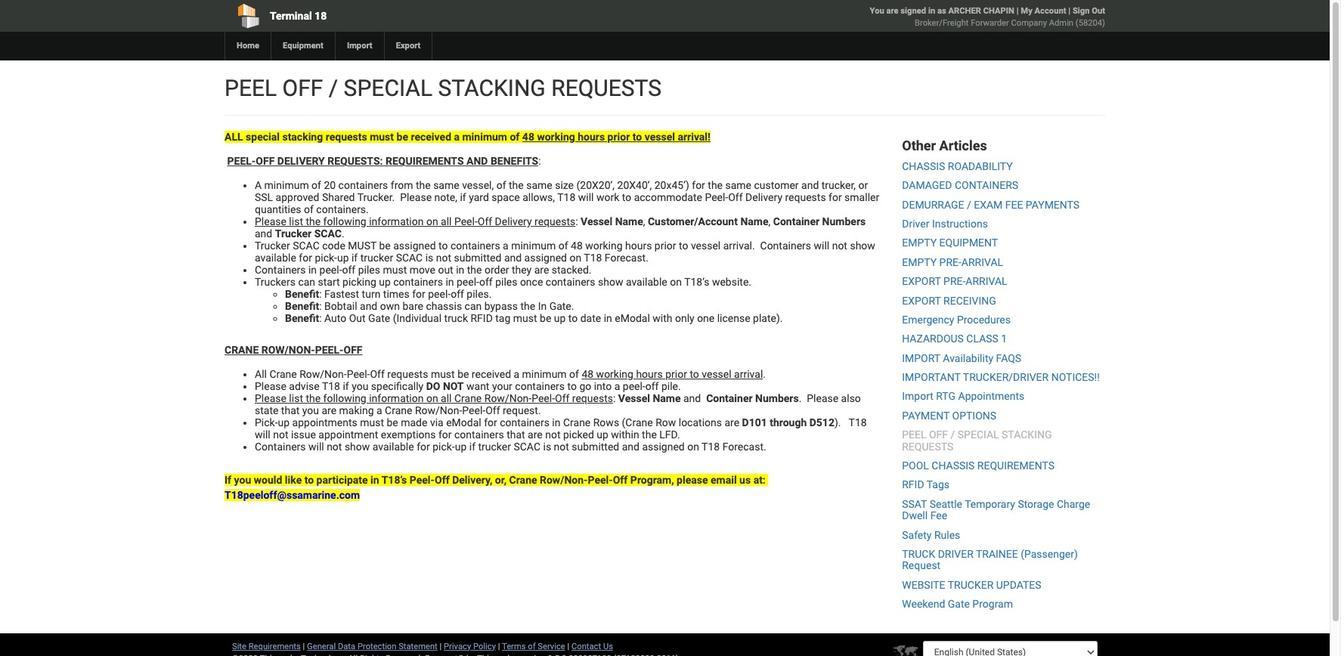 Task type: vqa. For each thing, say whether or not it's contained in the screenshot.
'My' for My Profile
no



Task type: describe. For each thing, give the bounding box(es) containing it.
temporary
[[965, 498, 1016, 510]]

import
[[902, 352, 941, 364]]

| right the policy
[[498, 642, 500, 652]]

| right the service
[[568, 642, 570, 652]]

would
[[254, 474, 282, 486]]

order
[[485, 264, 509, 276]]

not left issue
[[273, 429, 289, 441]]

that inside .  please also state that you are making a crane row/non-peel-off request.
[[281, 405, 300, 417]]

not left picked
[[545, 429, 561, 441]]

for inside ).   t18 will not issue appointment exemptions for containers that are not picked up within the lfd.
[[439, 429, 452, 441]]

t18's inside "if you would like to participate in t18's peel-off delivery, or, crane row/non-peel-off program, please email us at: t18peeloff@ssamarine.com"
[[382, 474, 407, 486]]

working inside a minimum of 20 containers from the same vessel, of the same size (20x20', 20x40', 20x45') for the same customer and trucker, or ssl approved shared trucker.  please note, if yard space allows, t18 will work to accommodate peel-off delivery requests for smaller quantities of containers. please list the following information on all peel-off delivery requests : vessel name , customer/account name , container numbers and trucker scac . trucker scac code must be assigned to containers a minimum of 48 working hours prior to vessel arrival.  containers will not show available for pick-up if trucker scac is not submitted and assigned on t18 forecast. containers in peel-off piles must move out in the order they are stacked. truckers can start picking up containers in peel-off piles once containers show available on t18's website. benefit : fastest turn times for peel-off piles. benefit : bobtail and own bare chassis can bypass the in gate. benefit : auto out gate (individual truck rfid tag must be up to date in emodal with only one license plate).
[[586, 240, 623, 252]]

my account link
[[1021, 6, 1067, 16]]

2 vertical spatial containers
[[255, 441, 306, 453]]

please inside .  please also state that you are making a crane row/non-peel-off request.
[[807, 393, 839, 405]]

following inside a minimum of 20 containers from the same vessel, of the same size (20x20', 20x40', 20x45') for the same customer and trucker, or ssl approved shared trucker.  please note, if yard space allows, t18 will work to accommodate peel-off delivery requests for smaller quantities of containers. please list the following information on all peel-off delivery requests : vessel name , customer/account name , container numbers and trucker scac . trucker scac code must be assigned to containers a minimum of 48 working hours prior to vessel arrival.  containers will not show available for pick-up if trucker scac is not submitted and assigned on t18 forecast. containers in peel-off piles must move out in the order they are stacked. truckers can start picking up containers in peel-off piles once containers show available on t18's website. benefit : fastest turn times for peel-off piles. benefit : bobtail and own bare chassis can bypass the in gate. benefit : auto out gate (individual truck rfid tag must be up to date in emodal with only one license plate).
[[323, 216, 367, 228]]

company
[[1012, 18, 1047, 28]]

0 vertical spatial pre-
[[940, 256, 962, 268]]

containers down please list the following information on all crane row/non-peel-off requests : vessel name and container numbers
[[500, 417, 550, 429]]

| left the privacy
[[440, 642, 442, 652]]

if inside all crane row/non-peel-off requests must be received a minimum of 48 working hours prior to vessel arrival . please advise t18 if you specifically do not want your containers to go into a peel-off pile.
[[343, 380, 349, 393]]

special inside other articles chassis roadability damaged containers demurrage / exam fee payments driver instructions empty equipment empty pre-arrival export pre-arrival export receiving emergency procedures hazardous class 1 import availability faqs important trucker/driver notices!! import rtg appointments payment options peel off / special stacking requests pool chassis requirements rfid tags ssat seattle temporary storage charge dwell fee safety rules truck driver trainee (passenger) request website trucker updates weekend gate program
[[958, 429, 1000, 441]]

not down pick-up appointments must be made via emodal for containers in crane rows (crane row locations are d101 through d512
[[554, 441, 569, 453]]

you inside .  please also state that you are making a crane row/non-peel-off request.
[[302, 405, 319, 417]]

picked
[[563, 429, 594, 441]]

home link
[[225, 32, 271, 61]]

weekend
[[902, 598, 946, 610]]

charge
[[1057, 498, 1091, 510]]

on up only
[[670, 276, 682, 288]]

0 vertical spatial requirements
[[386, 155, 464, 167]]

submitted inside a minimum of 20 containers from the same vessel, of the same size (20x20', 20x40', 20x45') for the same customer and trucker, or ssl approved shared trucker.  please note, if yard space allows, t18 will work to accommodate peel-off delivery requests for smaller quantities of containers. please list the following information on all peel-off delivery requests : vessel name , customer/account name , container numbers and trucker scac . trucker scac code must be assigned to containers a minimum of 48 working hours prior to vessel arrival.  containers will not show available for pick-up if trucker scac is not submitted and assigned on t18 forecast. containers in peel-off piles must move out in the order they are stacked. truckers can start picking up containers in peel-off piles once containers show available on t18's website. benefit : fastest turn times for peel-off piles. benefit : bobtail and own bare chassis can bypass the in gate. benefit : auto out gate (individual truck rfid tag must be up to date in emodal with only one license plate).
[[454, 252, 502, 264]]

the left in
[[521, 300, 536, 312]]

like
[[285, 474, 302, 486]]

minimum up they
[[511, 240, 556, 252]]

out inside a minimum of 20 containers from the same vessel, of the same size (20x20', 20x40', 20x45') for the same customer and trucker, or ssl approved shared trucker.  please note, if yard space allows, t18 will work to accommodate peel-off delivery requests for smaller quantities of containers. please list the following information on all peel-off delivery requests : vessel name , customer/account name , container numbers and trucker scac . trucker scac code must be assigned to containers a minimum of 48 working hours prior to vessel arrival.  containers will not show available for pick-up if trucker scac is not submitted and assigned on t18 forecast. containers in peel-off piles must move out in the order they are stacked. truckers can start picking up containers in peel-off piles once containers show available on t18's website. benefit : fastest turn times for peel-off piles. benefit : bobtail and own bare chassis can bypass the in gate. benefit : auto out gate (individual truck rfid tag must be up to date in emodal with only one license plate).
[[349, 312, 366, 324]]

please inside all crane row/non-peel-off requests must be received a minimum of 48 working hours prior to vessel arrival . please advise t18 if you specifically do not want your containers to go into a peel-off pile.
[[255, 380, 287, 393]]

in right date
[[604, 312, 612, 324]]

in right out
[[456, 264, 465, 276]]

truck
[[444, 312, 468, 324]]

and up "once"
[[504, 252, 522, 264]]

0 vertical spatial arrival
[[962, 256, 1004, 268]]

class
[[967, 333, 999, 345]]

a right into
[[615, 380, 620, 393]]

48 inside a minimum of 20 containers from the same vessel, of the same size (20x20', 20x40', 20x45') for the same customer and trucker, or ssl approved shared trucker.  please note, if yard space allows, t18 will work to accommodate peel-off delivery requests for smaller quantities of containers. please list the following information on all peel-off delivery requests : vessel name , customer/account name , container numbers and trucker scac . trucker scac code must be assigned to containers a minimum of 48 working hours prior to vessel arrival.  containers will not show available for pick-up if trucker scac is not submitted and assigned on t18 forecast. containers in peel-off piles must move out in the order they are stacked. truckers can start picking up containers in peel-off piles once containers show available on t18's website. benefit : fastest turn times for peel-off piles. benefit : bobtail and own bare chassis can bypass the in gate. benefit : auto out gate (individual truck rfid tag must be up to date in emodal with only one license plate).
[[571, 240, 583, 252]]

a inside .  please also state that you are making a crane row/non-peel-off request.
[[377, 405, 382, 417]]

scac left the code on the top left of the page
[[293, 240, 320, 252]]

off right start on the left top
[[342, 264, 356, 276]]

not right move on the left top of page
[[436, 252, 452, 264]]

. inside a minimum of 20 containers from the same vessel, of the same size (20x20', 20x40', 20x45') for the same customer and trucker, or ssl approved shared trucker.  please note, if yard space allows, t18 will work to accommodate peel-off delivery requests for smaller quantities of containers. please list the following information on all peel-off delivery requests : vessel name , customer/account name , container numbers and trucker scac . trucker scac code must be assigned to containers a minimum of 48 working hours prior to vessel arrival.  containers will not show available for pick-up if trucker scac is not submitted and assigned on t18 forecast. containers in peel-off piles must move out in the order they are stacked. truckers can start picking up containers in peel-off piles once containers show available on t18's website. benefit : fastest turn times for peel-off piles. benefit : bobtail and own bare chassis can bypass the in gate. benefit : auto out gate (individual truck rfid tag must be up to date in emodal with only one license plate).
[[342, 228, 345, 240]]

requirements inside other articles chassis roadability damaged containers demurrage / exam fee payments driver instructions empty equipment empty pre-arrival export pre-arrival export receiving emergency procedures hazardous class 1 import availability faqs important trucker/driver notices!! import rtg appointments payment options peel off / special stacking requests pool chassis requirements rfid tags ssat seattle temporary storage charge dwell fee safety rules truck driver trainee (passenger) request website trucker updates weekend gate program
[[978, 460, 1055, 472]]

the inside ).   t18 will not issue appointment exemptions for containers that are not picked up within the lfd.
[[642, 429, 657, 441]]

0 vertical spatial vessel
[[645, 131, 675, 143]]

t18peeloff@ssamarine.com link
[[225, 489, 360, 501]]

ssat seattle temporary storage charge dwell fee link
[[902, 498, 1091, 522]]

trucker,
[[822, 179, 856, 191]]

delivery,
[[452, 474, 493, 486]]

row/non- inside .  please also state that you are making a crane row/non-peel-off request.
[[415, 405, 462, 417]]

minimum up quantities
[[264, 179, 309, 191]]

on down locations
[[688, 441, 700, 453]]

1 horizontal spatial name
[[653, 393, 681, 405]]

1
[[1002, 333, 1008, 345]]

0 vertical spatial working
[[537, 131, 575, 143]]

minimum up and
[[462, 131, 507, 143]]

hours inside a minimum of 20 containers from the same vessel, of the same size (20x20', 20x40', 20x45') for the same customer and trucker, or ssl approved shared trucker.  please note, if yard space allows, t18 will work to accommodate peel-off delivery requests for smaller quantities of containers. please list the following information on all peel-off delivery requests : vessel name , customer/account name , container numbers and trucker scac . trucker scac code must be assigned to containers a minimum of 48 working hours prior to vessel arrival.  containers will not show available for pick-up if trucker scac is not submitted and assigned on t18 forecast. containers in peel-off piles must move out in the order they are stacked. truckers can start picking up containers in peel-off piles once containers show available on t18's website. benefit : fastest turn times for peel-off piles. benefit : bobtail and own bare chassis can bypass the in gate. benefit : auto out gate (individual truck rfid tag must be up to date in emodal with only one license plate).
[[625, 240, 652, 252]]

a inside a minimum of 20 containers from the same vessel, of the same size (20x20', 20x40', 20x45') for the same customer and trucker, or ssl approved shared trucker.  please note, if yard space allows, t18 will work to accommodate peel-off delivery requests for smaller quantities of containers. please list the following information on all peel-off delivery requests : vessel name , customer/account name , container numbers and trucker scac . trucker scac code must be assigned to containers a minimum of 48 working hours prior to vessel arrival.  containers will not show available for pick-up if trucker scac is not submitted and assigned on t18 forecast. containers in peel-off piles must move out in the order they are stacked. truckers can start picking up containers in peel-off piles once containers show available on t18's website. benefit : fastest turn times for peel-off piles. benefit : bobtail and own bare chassis can bypass the in gate. benefit : auto out gate (individual truck rfid tag must be up to date in emodal with only one license plate).
[[503, 240, 509, 252]]

fastest
[[324, 288, 359, 300]]

peel- down the code on the top left of the page
[[320, 264, 342, 276]]

up inside ).   t18 will not issue appointment exemptions for containers that are not picked up within the lfd.
[[597, 429, 609, 441]]

be left the made
[[387, 417, 398, 429]]

for down the made
[[417, 441, 430, 453]]

the down the benefits
[[509, 179, 524, 191]]

of right vessel,
[[497, 179, 506, 191]]

accommodate
[[634, 191, 703, 203]]

| left sign
[[1069, 6, 1071, 16]]

into
[[594, 380, 612, 393]]

vessel inside a minimum of 20 containers from the same vessel, of the same size (20x20', 20x40', 20x45') for the same customer and trucker, or ssl approved shared trucker.  please note, if yard space allows, t18 will work to accommodate peel-off delivery requests for smaller quantities of containers. please list the following information on all peel-off delivery requests : vessel name , customer/account name , container numbers and trucker scac . trucker scac code must be assigned to containers a minimum of 48 working hours prior to vessel arrival.  containers will not show available for pick-up if trucker scac is not submitted and assigned on t18 forecast. containers in peel-off piles must move out in the order they are stacked. truckers can start picking up containers in peel-off piles once containers show available on t18's website. benefit : fastest turn times for peel-off piles. benefit : bobtail and own bare chassis can bypass the in gate. benefit : auto out gate (individual truck rfid tag must be up to date in emodal with only one license plate).
[[581, 216, 613, 228]]

of up the benefits
[[510, 131, 520, 143]]

up up own
[[379, 276, 391, 288]]

peel- inside all crane row/non-peel-off requests must be received a minimum of 48 working hours prior to vessel arrival . please advise t18 if you specifically do not want your containers to go into a peel-off pile.
[[347, 368, 370, 380]]

if left the "yard"
[[460, 191, 466, 203]]

export pre-arrival link
[[902, 275, 1008, 288]]

off up bypass
[[479, 276, 493, 288]]

a down peel off / special stacking requests
[[454, 131, 460, 143]]

must left the made
[[360, 417, 384, 429]]

off left go
[[555, 393, 570, 405]]

will left work
[[578, 191, 594, 203]]

terms of service link
[[502, 642, 566, 652]]

you inside "if you would like to participate in t18's peel-off delivery, or, crane row/non-peel-off program, please email us at: t18peeloff@ssamarine.com"
[[234, 474, 251, 486]]

prior inside all crane row/non-peel-off requests must be received a minimum of 48 working hours prior to vessel arrival . please advise t18 if you specifically do not want your containers to go into a peel-off pile.
[[666, 368, 687, 380]]

please
[[677, 474, 708, 486]]

up left issue
[[278, 417, 290, 429]]

(passenger)
[[1021, 548, 1078, 560]]

ssat
[[902, 498, 927, 510]]

peel- up pick-up appointments must be made via emodal for containers in crane rows (crane row locations are d101 through d512
[[532, 393, 555, 405]]

| left the my
[[1017, 6, 1019, 16]]

requests inside all crane row/non-peel-off requests must be received a minimum of 48 working hours prior to vessel arrival . please advise t18 if you specifically do not want your containers to go into a peel-off pile.
[[387, 368, 428, 380]]

must up times
[[383, 264, 407, 276]]

t18 inside all crane row/non-peel-off requests must be received a minimum of 48 working hours prior to vessel arrival . please advise t18 if you specifically do not want your containers to go into a peel-off pile.
[[322, 380, 340, 393]]

and left trucker,
[[802, 179, 819, 191]]

1 empty from the top
[[902, 237, 937, 249]]

seattle
[[930, 498, 963, 510]]

1 vertical spatial delivery
[[495, 216, 532, 228]]

you
[[870, 6, 885, 16]]

2 horizontal spatial assigned
[[642, 441, 685, 453]]

peel-off delivery requests: requirements and benefits :
[[227, 155, 541, 167]]

1 vertical spatial arrival
[[966, 275, 1008, 288]]

export receiving link
[[902, 295, 997, 307]]

import inside other articles chassis roadability damaged containers demurrage / exam fee payments driver instructions empty equipment empty pre-arrival export pre-arrival export receiving emergency procedures hazardous class 1 import availability faqs important trucker/driver notices!! import rtg appointments payment options peel off / special stacking requests pool chassis requirements rfid tags ssat seattle temporary storage charge dwell fee safety rules truck driver trainee (passenger) request website trucker updates weekend gate program
[[902, 391, 934, 403]]

size
[[555, 179, 574, 191]]

crane inside all crane row/non-peel-off requests must be received a minimum of 48 working hours prior to vessel arrival . please advise t18 if you specifically do not want your containers to go into a peel-off pile.
[[270, 368, 297, 380]]

chapin
[[984, 6, 1015, 16]]

please left the note,
[[400, 191, 432, 203]]

off left program,
[[613, 474, 628, 486]]

2 horizontal spatial available
[[626, 276, 668, 288]]

1 horizontal spatial peel-
[[315, 344, 344, 356]]

you inside all crane row/non-peel-off requests must be received a minimum of 48 working hours prior to vessel arrival . please advise t18 if you specifically do not want your containers to go into a peel-off pile.
[[352, 380, 369, 393]]

0 vertical spatial prior
[[608, 131, 630, 143]]

state
[[255, 405, 279, 417]]

your
[[492, 380, 513, 393]]

a minimum of 20 containers from the same vessel, of the same size (20x20', 20x40', 20x45') for the same customer and trucker, or ssl approved shared trucker.  please note, if yard space allows, t18 will work to accommodate peel-off delivery requests for smaller quantities of containers. please list the following information on all peel-off delivery requests : vessel name , customer/account name , container numbers and trucker scac . trucker scac code must be assigned to containers a minimum of 48 working hours prior to vessel arrival.  containers will not show available for pick-up if trucker scac is not submitted and assigned on t18 forecast. containers in peel-off piles must move out in the order they are stacked. truckers can start picking up containers in peel-off piles once containers show available on t18's website. benefit : fastest turn times for peel-off piles. benefit : bobtail and own bare chassis can bypass the in gate. benefit : auto out gate (individual truck rfid tag must be up to date in emodal with only one license plate).
[[255, 179, 880, 324]]

be down "once"
[[540, 312, 552, 324]]

of right quantities
[[304, 203, 314, 216]]

of left 20
[[312, 179, 321, 191]]

will down trucker,
[[814, 240, 830, 252]]

off left delivery,
[[435, 474, 450, 486]]

the up customer/account
[[708, 179, 723, 191]]

site requirements | general data protection statement | privacy policy | terms of service | contact us
[[232, 642, 613, 652]]

rfid tags link
[[902, 479, 950, 491]]

trucker inside a minimum of 20 containers from the same vessel, of the same size (20x20', 20x40', 20x45') for the same customer and trucker, or ssl approved shared trucker.  please note, if yard space allows, t18 will work to accommodate peel-off delivery requests for smaller quantities of containers. please list the following information on all peel-off delivery requests : vessel name , customer/account name , container numbers and trucker scac . trucker scac code must be assigned to containers a minimum of 48 working hours prior to vessel arrival.  containers will not show available for pick-up if trucker scac is not submitted and assigned on t18 forecast. containers in peel-off piles must move out in the order they are stacked. truckers can start picking up containers in peel-off piles once containers show available on t18's website. benefit : fastest turn times for peel-off piles. benefit : bobtail and own bare chassis can bypass the in gate. benefit : auto out gate (individual truck rfid tag must be up to date in emodal with only one license plate).
[[361, 252, 393, 264]]

statement
[[399, 642, 438, 652]]

allows,
[[523, 191, 555, 203]]

0 vertical spatial special
[[344, 75, 433, 101]]

1 horizontal spatial piles
[[495, 276, 518, 288]]

fee
[[1006, 199, 1024, 211]]

peel- down exemptions
[[410, 474, 435, 486]]

off inside other articles chassis roadability damaged containers demurrage / exam fee payments driver instructions empty equipment empty pre-arrival export pre-arrival export receiving emergency procedures hazardous class 1 import availability faqs important trucker/driver notices!! import rtg appointments payment options peel off / special stacking requests pool chassis requirements rfid tags ssat seattle temporary storage charge dwell fee safety rules truck driver trainee (passenger) request website trucker updates weekend gate program
[[930, 429, 949, 441]]

important trucker/driver notices!! link
[[902, 371, 1100, 384]]

0 vertical spatial stacking
[[438, 75, 546, 101]]

1 vertical spatial submitted
[[572, 441, 620, 453]]

rtg
[[937, 391, 956, 403]]

all inside a minimum of 20 containers from the same vessel, of the same size (20x20', 20x40', 20x45') for the same customer and trucker, or ssl approved shared trucker.  please note, if yard space allows, t18 will work to accommodate peel-off delivery requests for smaller quantities of containers. please list the following information on all peel-off delivery requests : vessel name , customer/account name , container numbers and trucker scac . trucker scac code must be assigned to containers a minimum of 48 working hours prior to vessel arrival.  containers will not show available for pick-up if trucker scac is not submitted and assigned on t18 forecast. containers in peel-off piles must move out in the order they are stacked. truckers can start picking up containers in peel-off piles once containers show available on t18's website. benefit : fastest turn times for peel-off piles. benefit : bobtail and own bare chassis can bypass the in gate. benefit : auto out gate (individual truck rfid tag must be up to date in emodal with only one license plate).
[[441, 216, 452, 228]]

containers up order
[[451, 240, 500, 252]]

1 horizontal spatial can
[[465, 300, 482, 312]]

home
[[237, 41, 259, 51]]

requirements
[[249, 642, 301, 652]]

exam
[[974, 199, 1003, 211]]

t18 right the allows,
[[558, 191, 576, 203]]

through
[[770, 417, 807, 429]]

to up '20x40','
[[633, 131, 642, 143]]

my
[[1021, 6, 1033, 16]]

driver instructions link
[[902, 218, 988, 230]]

hours inside all crane row/non-peel-off requests must be received a minimum of 48 working hours prior to vessel arrival . please advise t18 if you specifically do not want your containers to go into a peel-off pile.
[[636, 368, 663, 380]]

auto
[[324, 312, 347, 324]]

scac down the containers.
[[314, 228, 342, 240]]

list inside a minimum of 20 containers from the same vessel, of the same size (20x20', 20x40', 20x45') for the same customer and trucker, or ssl approved shared trucker.  please note, if yard space allows, t18 will work to accommodate peel-off delivery requests for smaller quantities of containers. please list the following information on all peel-off delivery requests : vessel name , customer/account name , container numbers and trucker scac . trucker scac code must be assigned to containers a minimum of 48 working hours prior to vessel arrival.  containers will not show available for pick-up if trucker scac is not submitted and assigned on t18 forecast. containers in peel-off piles must move out in the order they are stacked. truckers can start picking up containers in peel-off piles once containers show available on t18's website. benefit : fastest turn times for peel-off piles. benefit : bobtail and own bare chassis can bypass the in gate. benefit : auto out gate (individual truck rfid tag must be up to date in emodal with only one license plate).
[[289, 216, 303, 228]]

0 horizontal spatial peel
[[225, 75, 277, 101]]

are left d101
[[725, 417, 740, 429]]

crane left your
[[455, 393, 482, 405]]

please up pick-
[[255, 393, 287, 405]]

in left start on the left top
[[309, 264, 317, 276]]

0 vertical spatial /
[[329, 75, 338, 101]]

on left not
[[426, 393, 438, 405]]

(58204)
[[1076, 18, 1106, 28]]

not down smaller
[[832, 240, 848, 252]]

admin
[[1050, 18, 1074, 28]]

containers down requests:
[[339, 179, 388, 191]]

us
[[603, 642, 613, 652]]

vessel inside a minimum of 20 containers from the same vessel, of the same size (20x20', 20x40', 20x45') for the same customer and trucker, or ssl approved shared trucker.  please note, if yard space allows, t18 will work to accommodate peel-off delivery requests for smaller quantities of containers. please list the following information on all peel-off delivery requests : vessel name , customer/account name , container numbers and trucker scac . trucker scac code must be assigned to containers a minimum of 48 working hours prior to vessel arrival.  containers will not show available for pick-up if trucker scac is not submitted and assigned on t18 forecast. containers in peel-off piles must move out in the order they are stacked. truckers can start picking up containers in peel-off piles once containers show available on t18's website. benefit : fastest turn times for peel-off piles. benefit : bobtail and own bare chassis can bypass the in gate. benefit : auto out gate (individual truck rfid tag must be up to date in emodal with only one license plate).
[[691, 240, 721, 252]]

row/non- inside "if you would like to participate in t18's peel-off delivery, or, crane row/non-peel-off program, please email us at: t18peeloff@ssamarine.com"
[[540, 474, 588, 486]]

privacy policy link
[[444, 642, 496, 652]]

program
[[973, 598, 1013, 610]]

1 export from the top
[[902, 275, 941, 288]]

to up out
[[439, 240, 448, 252]]

peel off / special stacking requests
[[225, 75, 662, 101]]

to left go
[[568, 380, 577, 393]]

1 vertical spatial vessel
[[619, 393, 650, 405]]

off down equipment link in the left of the page
[[283, 75, 323, 101]]

they
[[512, 264, 532, 276]]

broker/freight
[[915, 18, 969, 28]]

to right work
[[622, 191, 632, 203]]

and down quantities
[[255, 228, 272, 240]]

1 vertical spatial pre-
[[944, 275, 966, 288]]

d512
[[810, 417, 835, 429]]

within
[[611, 429, 640, 441]]

1 vertical spatial forecast.
[[723, 441, 767, 453]]

to right pile. at the bottom
[[690, 368, 699, 380]]

1 , from the left
[[643, 216, 645, 228]]

other
[[902, 138, 936, 154]]

up up start on the left top
[[337, 252, 349, 264]]

is inside a minimum of 20 containers from the same vessel, of the same size (20x20', 20x40', 20x45') for the same customer and trucker, or ssl approved shared trucker.  please note, if yard space allows, t18 will work to accommodate peel-off delivery requests for smaller quantities of containers. please list the following information on all peel-off delivery requests : vessel name , customer/account name , container numbers and trucker scac . trucker scac code must be assigned to containers a minimum of 48 working hours prior to vessel arrival.  containers will not show available for pick-up if trucker scac is not submitted and assigned on t18 forecast. containers in peel-off piles must move out in the order they are stacked. truckers can start picking up containers in peel-off piles once containers show available on t18's website. benefit : fastest turn times for peel-off piles. benefit : bobtail and own bare chassis can bypass the in gate. benefit : auto out gate (individual truck rfid tag must be up to date in emodal with only one license plate).
[[426, 252, 434, 264]]

contact us link
[[572, 642, 613, 652]]

and right pile. at the bottom
[[684, 393, 701, 405]]

0 horizontal spatial name
[[615, 216, 643, 228]]

vessel,
[[462, 179, 494, 191]]

date
[[581, 312, 601, 324]]

(crane
[[622, 417, 653, 429]]

export
[[396, 41, 421, 51]]

be inside all crane row/non-peel-off requests must be received a minimum of 48 working hours prior to vessel arrival . please advise t18 if you specifically do not want your containers to go into a peel-off pile.
[[458, 368, 469, 380]]

0 horizontal spatial assigned
[[393, 240, 436, 252]]

emergency procedures link
[[902, 314, 1011, 326]]

must left in
[[513, 312, 537, 324]]

to down customer/account
[[679, 240, 689, 252]]

2 all from the top
[[441, 393, 452, 405]]

import rtg appointments link
[[902, 391, 1025, 403]]

to inside "if you would like to participate in t18's peel-off delivery, or, crane row/non-peel-off program, please email us at: t18peeloff@ssamarine.com"
[[305, 474, 314, 486]]

off inside all crane row/non-peel-off requests must be received a minimum of 48 working hours prior to vessel arrival . please advise t18 if you specifically do not want your containers to go into a peel-off pile.
[[646, 380, 659, 393]]

0 vertical spatial available
[[255, 252, 296, 264]]

requests up 'rows'
[[572, 393, 613, 405]]

site requirements link
[[232, 642, 301, 652]]

trucker up truckers
[[255, 240, 290, 252]]

48 inside all crane row/non-peel-off requests must be received a minimum of 48 working hours prior to vessel arrival . please advise t18 if you specifically do not want your containers to go into a peel-off pile.
[[582, 368, 594, 380]]

go
[[580, 380, 592, 393]]

for up containers will not show available for pick-up if trucker scac is not submitted and assigned on t18 forecast. at the bottom of the page
[[484, 417, 497, 429]]

1 vertical spatial numbers
[[756, 393, 799, 405]]

driver
[[938, 548, 974, 560]]

containers inside ).   t18 will not issue appointment exemptions for containers that are not picked up within the lfd.
[[455, 429, 504, 441]]

that inside ).   t18 will not issue appointment exemptions for containers that are not picked up within the lfd.
[[507, 429, 525, 441]]

be right must
[[379, 240, 391, 252]]

for right times
[[412, 288, 426, 300]]

forwarder
[[971, 18, 1010, 28]]

in left picked
[[552, 417, 561, 429]]

site
[[232, 642, 247, 652]]

work
[[597, 191, 620, 203]]

emodal inside a minimum of 20 containers from the same vessel, of the same size (20x20', 20x40', 20x45') for the same customer and trucker, or ssl approved shared trucker.  please note, if yard space allows, t18 will work to accommodate peel-off delivery requests for smaller quantities of containers. please list the following information on all peel-off delivery requests : vessel name , customer/account name , container numbers and trucker scac . trucker scac code must be assigned to containers a minimum of 48 working hours prior to vessel arrival.  containers will not show available for pick-up if trucker scac is not submitted and assigned on t18 forecast. containers in peel-off piles must move out in the order they are stacked. truckers can start picking up containers in peel-off piles once containers show available on t18's website. benefit : fastest turn times for peel-off piles. benefit : bobtail and own bare chassis can bypass the in gate. benefit : auto out gate (individual truck rfid tag must be up to date in emodal with only one license plate).
[[615, 312, 650, 324]]

numbers inside a minimum of 20 containers from the same vessel, of the same size (20x20', 20x40', 20x45') for the same customer and trucker, or ssl approved shared trucker.  please note, if yard space allows, t18 will work to accommodate peel-off delivery requests for smaller quantities of containers. please list the following information on all peel-off delivery requests : vessel name , customer/account name , container numbers and trucker scac . trucker scac code must be assigned to containers a minimum of 48 working hours prior to vessel arrival.  containers will not show available for pick-up if trucker scac is not submitted and assigned on t18 forecast. containers in peel-off piles must move out in the order they are stacked. truckers can start picking up containers in peel-off piles once containers show available on t18's website. benefit : fastest turn times for peel-off piles. benefit : bobtail and own bare chassis can bypass the in gate. benefit : auto out gate (individual truck rfid tag must be up to date in emodal with only one license plate).
[[823, 216, 866, 228]]

2 following from the top
[[323, 393, 367, 405]]

2 vertical spatial show
[[345, 441, 370, 453]]

must up peel-off delivery requests: requirements and benefits :
[[370, 131, 394, 143]]

off left the piles.
[[451, 288, 464, 300]]

0 horizontal spatial piles
[[358, 264, 380, 276]]

tags
[[927, 479, 950, 491]]

the left order
[[467, 264, 482, 276]]

rfid inside a minimum of 20 containers from the same vessel, of the same size (20x20', 20x40', 20x45') for the same customer and trucker, or ssl approved shared trucker.  please note, if yard space allows, t18 will work to accommodate peel-off delivery requests for smaller quantities of containers. please list the following information on all peel-off delivery requests : vessel name , customer/account name , container numbers and trucker scac . trucker scac code must be assigned to containers a minimum of 48 working hours prior to vessel arrival.  containers will not show available for pick-up if trucker scac is not submitted and assigned on t18 forecast. containers in peel-off piles must move out in the order they are stacked. truckers can start picking up containers in peel-off piles once containers show available on t18's website. benefit : fastest turn times for peel-off piles. benefit : bobtail and own bare chassis can bypass the in gate. benefit : auto out gate (individual truck rfid tag must be up to date in emodal with only one license plate).
[[471, 312, 493, 324]]

row
[[656, 417, 676, 429]]

requests up requests:
[[326, 131, 367, 143]]

be up peel-off delivery requests: requirements and benefits :
[[397, 131, 408, 143]]

issue
[[291, 429, 316, 441]]

2 information from the top
[[369, 393, 424, 405]]

1 horizontal spatial pick-
[[433, 441, 455, 453]]

all
[[255, 368, 267, 380]]

demurrage / exam fee payments link
[[902, 199, 1080, 211]]

account
[[1035, 6, 1067, 16]]

for left the code on the top left of the page
[[299, 252, 312, 264]]

0 vertical spatial 48
[[523, 131, 535, 143]]

out inside you are signed in as archer chapin | my account | sign out broker/freight forwarder company admin (58204)
[[1092, 6, 1106, 16]]

payments
[[1026, 199, 1080, 211]]

containers up gate.
[[546, 276, 596, 288]]

2 horizontal spatial name
[[741, 216, 769, 228]]

0 horizontal spatial can
[[298, 276, 315, 288]]

in inside "if you would like to participate in t18's peel-off delivery, or, crane row/non-peel-off program, please email us at: t18peeloff@ssamarine.com"
[[371, 474, 379, 486]]

are inside you are signed in as archer chapin | my account | sign out broker/freight forwarder company admin (58204)
[[887, 6, 899, 16]]

2 same from the left
[[527, 179, 553, 191]]

off inside .  please also state that you are making a crane row/non-peel-off request.
[[486, 405, 500, 417]]

for right 20x45')
[[692, 179, 706, 191]]

requests inside other articles chassis roadability damaged containers demurrage / exam fee payments driver instructions empty equipment empty pre-arrival export pre-arrival export receiving emergency procedures hazardous class 1 import availability faqs important trucker/driver notices!! import rtg appointments payment options peel off / special stacking requests pool chassis requirements rfid tags ssat seattle temporary storage charge dwell fee safety rules truck driver trainee (passenger) request website trucker updates weekend gate program
[[902, 441, 954, 453]]

on down the note,
[[426, 216, 438, 228]]

not
[[443, 380, 464, 393]]

requests left smaller
[[785, 191, 826, 203]]

vessel inside all crane row/non-peel-off requests must be received a minimum of 48 working hours prior to vessel arrival . please advise t18 if you specifically do not want your containers to go into a peel-off pile.
[[702, 368, 732, 380]]

crane row/non-peel-off
[[225, 344, 363, 356]]

the right from
[[416, 179, 431, 191]]



Task type: locate. For each thing, give the bounding box(es) containing it.
0 horizontal spatial is
[[426, 252, 434, 264]]

space
[[492, 191, 520, 203]]

requests down the allows,
[[535, 216, 576, 228]]

stacking
[[438, 75, 546, 101], [1002, 429, 1052, 441]]

and
[[467, 155, 488, 167]]

1 horizontal spatial submitted
[[572, 441, 620, 453]]

2 horizontal spatial show
[[850, 240, 876, 252]]

must inside all crane row/non-peel-off requests must be received a minimum of 48 working hours prior to vessel arrival . please advise t18 if you specifically do not want your containers to go into a peel-off pile.
[[431, 368, 455, 380]]

3 benefit from the top
[[285, 312, 319, 324]]

0 vertical spatial pick-
[[315, 252, 337, 264]]

pick- inside a minimum of 20 containers from the same vessel, of the same size (20x20', 20x40', 20x45') for the same customer and trucker, or ssl approved shared trucker.  please note, if yard space allows, t18 will work to accommodate peel-off delivery requests for smaller quantities of containers. please list the following information on all peel-off delivery requests : vessel name , customer/account name , container numbers and trucker scac . trucker scac code must be assigned to containers a minimum of 48 working hours prior to vessel arrival.  containers will not show available for pick-up if trucker scac is not submitted and assigned on t18 forecast. containers in peel-off piles must move out in the order they are stacked. truckers can start picking up containers in peel-off piles once containers show available on t18's website. benefit : fastest turn times for peel-off piles. benefit : bobtail and own bare chassis can bypass the in gate. benefit : auto out gate (individual truck rfid tag must be up to date in emodal with only one license plate).
[[315, 252, 337, 264]]

lfd.
[[660, 429, 680, 441]]

0 horizontal spatial available
[[255, 252, 296, 264]]

available down the made
[[373, 441, 414, 453]]

name down customer
[[741, 216, 769, 228]]

1 information from the top
[[369, 216, 424, 228]]

out
[[438, 264, 454, 276]]

2 vertical spatial available
[[373, 441, 414, 453]]

1 horizontal spatial requests
[[902, 441, 954, 453]]

peel- down picked
[[588, 474, 613, 486]]

0 vertical spatial import
[[347, 41, 373, 51]]

0 vertical spatial chassis
[[902, 160, 946, 172]]

hours right into
[[636, 368, 663, 380]]

0 horizontal spatial vessel
[[581, 216, 613, 228]]

are inside a minimum of 20 containers from the same vessel, of the same size (20x20', 20x40', 20x45') for the same customer and trucker, or ssl approved shared trucker.  please note, if yard space allows, t18 will work to accommodate peel-off delivery requests for smaller quantities of containers. please list the following information on all peel-off delivery requests : vessel name , customer/account name , container numbers and trucker scac . trucker scac code must be assigned to containers a minimum of 48 working hours prior to vessel arrival.  containers will not show available for pick-up if trucker scac is not submitted and assigned on t18 forecast. containers in peel-off piles must move out in the order they are stacked. truckers can start picking up containers in peel-off piles once containers show available on t18's website. benefit : fastest turn times for peel-off piles. benefit : bobtail and own bare chassis can bypass the in gate. benefit : auto out gate (individual truck rfid tag must be up to date in emodal with only one license plate).
[[534, 264, 549, 276]]

1 horizontal spatial same
[[527, 179, 553, 191]]

are inside ).   t18 will not issue appointment exemptions for containers that are not picked up within the lfd.
[[528, 429, 543, 441]]

truckers
[[255, 276, 296, 288]]

peel- down all
[[227, 155, 256, 167]]

0 vertical spatial list
[[289, 216, 303, 228]]

arrival down 'equipment'
[[962, 256, 1004, 268]]

off down the "yard"
[[478, 216, 492, 228]]

1 vertical spatial special
[[958, 429, 1000, 441]]

will inside ).   t18 will not issue appointment exemptions for containers that are not picked up within the lfd.
[[255, 429, 271, 441]]

are right you
[[887, 6, 899, 16]]

. inside all crane row/non-peel-off requests must be received a minimum of 48 working hours prior to vessel arrival . please advise t18 if you specifically do not want your containers to go into a peel-off pile.
[[763, 368, 766, 380]]

peel-
[[227, 155, 256, 167], [315, 344, 344, 356]]

you
[[352, 380, 369, 393], [302, 405, 319, 417], [234, 474, 251, 486]]

1 vertical spatial empty
[[902, 256, 937, 268]]

instructions
[[932, 218, 988, 230]]

plate).
[[753, 312, 783, 324]]

2 vertical spatial 48
[[582, 368, 594, 380]]

vessel left arrival
[[702, 368, 732, 380]]

1 horizontal spatial out
[[1092, 6, 1106, 16]]

if up making on the left bottom of the page
[[343, 380, 349, 393]]

crane left 'rows'
[[563, 417, 591, 429]]

containers down pick-
[[255, 441, 306, 453]]

1 vertical spatial working
[[586, 240, 623, 252]]

of inside all crane row/non-peel-off requests must be received a minimum of 48 working hours prior to vessel arrival . please advise t18 if you specifically do not want your containers to go into a peel-off pile.
[[570, 368, 579, 380]]

special down export link
[[344, 75, 433, 101]]

received down peel off / special stacking requests
[[411, 131, 452, 143]]

arrival
[[734, 368, 763, 380]]

0 horizontal spatial special
[[344, 75, 433, 101]]

1 vertical spatial chassis
[[932, 460, 975, 472]]

trucker down quantities
[[275, 228, 312, 240]]

containers.
[[316, 203, 369, 216]]

pile.
[[662, 380, 681, 393]]

1 vertical spatial trucker
[[478, 441, 511, 453]]

export link
[[384, 32, 432, 61]]

0 horizontal spatial same
[[433, 179, 460, 191]]

1 vertical spatial peel
[[902, 429, 927, 441]]

approved
[[276, 191, 319, 203]]

website trucker updates link
[[902, 579, 1042, 591]]

1 vertical spatial t18's
[[382, 474, 407, 486]]

prior up '20x40','
[[608, 131, 630, 143]]

1 vertical spatial show
[[598, 276, 624, 288]]

0 horizontal spatial emodal
[[446, 417, 482, 429]]

scac left out
[[396, 252, 423, 264]]

containers
[[339, 179, 388, 191], [451, 240, 500, 252], [393, 276, 443, 288], [546, 276, 596, 288], [515, 380, 565, 393], [500, 417, 550, 429], [455, 429, 504, 441]]

1 horizontal spatial special
[[958, 429, 1000, 441]]

2 list from the top
[[289, 393, 303, 405]]

1 vertical spatial export
[[902, 295, 941, 307]]

do
[[426, 380, 440, 393]]

minimum up please list the following information on all crane row/non-peel-off requests : vessel name and container numbers
[[522, 368, 567, 380]]

0 horizontal spatial requests
[[551, 75, 662, 101]]

piles.
[[467, 288, 492, 300]]

gate inside a minimum of 20 containers from the same vessel, of the same size (20x20', 20x40', 20x45') for the same customer and trucker, or ssl approved shared trucker.  please note, if yard space allows, t18 will work to accommodate peel-off delivery requests for smaller quantities of containers. please list the following information on all peel-off delivery requests : vessel name , customer/account name , container numbers and trucker scac . trucker scac code must be assigned to containers a minimum of 48 working hours prior to vessel arrival.  containers will not show available for pick-up if trucker scac is not submitted and assigned on t18 forecast. containers in peel-off piles must move out in the order they are stacked. truckers can start picking up containers in peel-off piles once containers show available on t18's website. benefit : fastest turn times for peel-off piles. benefit : bobtail and own bare chassis can bypass the in gate. benefit : auto out gate (individual truck rfid tag must be up to date in emodal with only one license plate).
[[368, 312, 390, 324]]

0 horizontal spatial rfid
[[471, 312, 493, 324]]

0 horizontal spatial received
[[411, 131, 452, 143]]

weekend gate program link
[[902, 598, 1013, 610]]

up right in
[[554, 312, 566, 324]]

peel- right out
[[457, 276, 479, 288]]

note,
[[435, 191, 458, 203]]

the left lfd.
[[642, 429, 657, 441]]

with
[[653, 312, 673, 324]]

| left general
[[303, 642, 305, 652]]

1 vertical spatial following
[[323, 393, 367, 405]]

1 horizontal spatial delivery
[[746, 191, 783, 203]]

information up the made
[[369, 393, 424, 405]]

0 vertical spatial peel
[[225, 75, 277, 101]]

t18 down locations
[[702, 441, 720, 453]]

containers left start on the left top
[[255, 264, 306, 276]]

2 vertical spatial hours
[[636, 368, 663, 380]]

one
[[697, 312, 715, 324]]

terminal 18 link
[[225, 0, 579, 32]]

pool chassis requirements link
[[902, 460, 1055, 472]]

0 horizontal spatial requirements
[[386, 155, 464, 167]]

2 export from the top
[[902, 295, 941, 307]]

peel inside other articles chassis roadability damaged containers demurrage / exam fee payments driver instructions empty equipment empty pre-arrival export pre-arrival export receiving emergency procedures hazardous class 1 import availability faqs important trucker/driver notices!! import rtg appointments payment options peel off / special stacking requests pool chassis requirements rfid tags ssat seattle temporary storage charge dwell fee safety rules truck driver trainee (passenger) request website trucker updates weekend gate program
[[902, 429, 927, 441]]

the down the approved
[[306, 216, 321, 228]]

following
[[323, 216, 367, 228], [323, 393, 367, 405]]

rfid inside other articles chassis roadability damaged containers demurrage / exam fee payments driver instructions empty equipment empty pre-arrival export pre-arrival export receiving emergency procedures hazardous class 1 import availability faqs important trucker/driver notices!! import rtg appointments payment options peel off / special stacking requests pool chassis requirements rfid tags ssat seattle temporary storage charge dwell fee safety rules truck driver trainee (passenger) request website trucker updates weekend gate program
[[902, 479, 925, 491]]

0 horizontal spatial peel-
[[227, 155, 256, 167]]

show down making on the left bottom of the page
[[345, 441, 370, 453]]

on up gate.
[[570, 252, 582, 264]]

and left own
[[360, 300, 378, 312]]

numbers
[[823, 216, 866, 228], [756, 393, 799, 405]]

.  please also state that you are making a crane row/non-peel-off request.
[[255, 393, 861, 417]]

be right do at the left bottom
[[458, 368, 469, 380]]

all special stacking requests must be received a minimum of 48 working hours prior to vessel arrival!
[[225, 131, 711, 143]]

piles up bypass
[[495, 276, 518, 288]]

2 vertical spatial working
[[596, 368, 634, 380]]

not down 'appointments'
[[327, 441, 342, 453]]

48 up the benefits
[[523, 131, 535, 143]]

import inside import link
[[347, 41, 373, 51]]

0 vertical spatial container
[[774, 216, 820, 228]]

pick-up appointments must be made via emodal for containers in crane rows (crane row locations are d101 through d512
[[255, 417, 835, 429]]

same
[[433, 179, 460, 191], [527, 179, 553, 191], [726, 179, 752, 191]]

0 vertical spatial all
[[441, 216, 452, 228]]

vessel down customer/account
[[691, 240, 721, 252]]

customer
[[754, 179, 799, 191]]

t18's inside a minimum of 20 containers from the same vessel, of the same size (20x20', 20x40', 20x45') for the same customer and trucker, or ssl approved shared trucker.  please note, if yard space allows, t18 will work to accommodate peel-off delivery requests for smaller quantities of containers. please list the following information on all peel-off delivery requests : vessel name , customer/account name , container numbers and trucker scac . trucker scac code must be assigned to containers a minimum of 48 working hours prior to vessel arrival.  containers will not show available for pick-up if trucker scac is not submitted and assigned on t18 forecast. containers in peel-off piles must move out in the order they are stacked. truckers can start picking up containers in peel-off piles once containers show available on t18's website. benefit : fastest turn times for peel-off piles. benefit : bobtail and own bare chassis can bypass the in gate. benefit : auto out gate (individual truck rfid tag must be up to date in emodal with only one license plate).
[[685, 276, 710, 288]]

archer
[[949, 6, 982, 16]]

damaged
[[902, 179, 953, 191]]

sign out link
[[1073, 6, 1106, 16]]

, down customer
[[769, 216, 771, 228]]

1 same from the left
[[433, 179, 460, 191]]

peel-
[[320, 264, 342, 276], [457, 276, 479, 288], [428, 288, 451, 300], [623, 380, 646, 393]]

are right they
[[534, 264, 549, 276]]

0 vertical spatial requests
[[551, 75, 662, 101]]

received
[[411, 131, 452, 143], [472, 368, 511, 380]]

peel- inside .  please also state that you are making a crane row/non-peel-off request.
[[462, 405, 486, 417]]

assigned up "once"
[[525, 252, 567, 264]]

working inside all crane row/non-peel-off requests must be received a minimum of 48 working hours prior to vessel arrival . please advise t18 if you specifically do not want your containers to go into a peel-off pile.
[[596, 368, 634, 380]]

rules
[[935, 529, 961, 541]]

1 vertical spatial you
[[302, 405, 319, 417]]

prior inside a minimum of 20 containers from the same vessel, of the same size (20x20', 20x40', 20x45') for the same customer and trucker, or ssl approved shared trucker.  please note, if yard space allows, t18 will work to accommodate peel-off delivery requests for smaller quantities of containers. please list the following information on all peel-off delivery requests : vessel name , customer/account name , container numbers and trucker scac . trucker scac code must be assigned to containers a minimum of 48 working hours prior to vessel arrival.  containers will not show available for pick-up if trucker scac is not submitted and assigned on t18 forecast. containers in peel-off piles must move out in the order they are stacked. truckers can start picking up containers in peel-off piles once containers show available on t18's website. benefit : fastest turn times for peel-off piles. benefit : bobtail and own bare chassis can bypass the in gate. benefit : auto out gate (individual truck rfid tag must be up to date in emodal with only one license plate).
[[655, 240, 677, 252]]

can left start on the left top
[[298, 276, 315, 288]]

requests:
[[328, 155, 383, 167]]

1 vertical spatial vessel
[[691, 240, 721, 252]]

peel- down auto
[[315, 344, 344, 356]]

1 horizontal spatial ,
[[769, 216, 771, 228]]

1 vertical spatial list
[[289, 393, 303, 405]]

hazardous
[[902, 333, 964, 345]]

20x45')
[[655, 179, 690, 191]]

2 vertical spatial vessel
[[702, 368, 732, 380]]

will down state
[[255, 429, 271, 441]]

a right making on the left bottom of the page
[[377, 405, 382, 417]]

forecast. inside a minimum of 20 containers from the same vessel, of the same size (20x20', 20x40', 20x45') for the same customer and trucker, or ssl approved shared trucker.  please note, if yard space allows, t18 will work to accommodate peel-off delivery requests for smaller quantities of containers. please list the following information on all peel-off delivery requests : vessel name , customer/account name , container numbers and trucker scac . trucker scac code must be assigned to containers a minimum of 48 working hours prior to vessel arrival.  containers will not show available for pick-up if trucker scac is not submitted and assigned on t18 forecast. containers in peel-off piles must move out in the order they are stacked. truckers can start picking up containers in peel-off piles once containers show available on t18's website. benefit : fastest turn times for peel-off piles. benefit : bobtail and own bare chassis can bypass the in gate. benefit : auto out gate (individual truck rfid tag must be up to date in emodal with only one license plate).
[[605, 252, 649, 264]]

vessel
[[581, 216, 613, 228], [619, 393, 650, 405]]

0 horizontal spatial ,
[[643, 216, 645, 228]]

0 vertical spatial t18's
[[685, 276, 710, 288]]

1 list from the top
[[289, 216, 303, 228]]

1 vertical spatial peel-
[[315, 344, 344, 356]]

crane
[[270, 368, 297, 380], [455, 393, 482, 405], [385, 405, 413, 417], [563, 417, 591, 429], [509, 474, 537, 486]]

appointments
[[292, 417, 358, 429]]

0 horizontal spatial you
[[234, 474, 251, 486]]

please down ssl
[[255, 216, 287, 228]]

1 vertical spatial rfid
[[902, 479, 925, 491]]

can
[[298, 276, 315, 288], [465, 300, 482, 312]]

1 vertical spatial containers
[[255, 264, 306, 276]]

. up d101
[[763, 368, 766, 380]]

1 horizontal spatial assigned
[[525, 252, 567, 264]]

48 left into
[[582, 368, 594, 380]]

0 horizontal spatial gate
[[368, 312, 390, 324]]

received inside all crane row/non-peel-off requests must be received a minimum of 48 working hours prior to vessel arrival . please advise t18 if you specifically do not want your containers to go into a peel-off pile.
[[472, 368, 511, 380]]

is down pick-up appointments must be made via emodal for containers in crane rows (crane row locations are d101 through d512
[[543, 441, 551, 453]]

chassis up the 'tags'
[[932, 460, 975, 472]]

same left customer
[[726, 179, 752, 191]]

0 horizontal spatial import
[[347, 41, 373, 51]]

3 same from the left
[[726, 179, 752, 191]]

0 horizontal spatial submitted
[[454, 252, 502, 264]]

0 vertical spatial rfid
[[471, 312, 493, 324]]

submitted down 'rows'
[[572, 441, 620, 453]]

1 horizontal spatial /
[[951, 429, 955, 441]]

benefit
[[285, 288, 319, 300], [285, 300, 319, 312], [285, 312, 319, 324]]

0 vertical spatial peel-
[[227, 155, 256, 167]]

pick-
[[315, 252, 337, 264], [433, 441, 455, 453]]

if up delivery,
[[469, 441, 476, 453]]

1 horizontal spatial show
[[598, 276, 624, 288]]

the
[[416, 179, 431, 191], [509, 179, 524, 191], [708, 179, 723, 191], [306, 216, 321, 228], [467, 264, 482, 276], [521, 300, 536, 312], [306, 393, 321, 405], [642, 429, 657, 441]]

18
[[315, 10, 327, 22]]

information inside a minimum of 20 containers from the same vessel, of the same size (20x20', 20x40', 20x45') for the same customer and trucker, or ssl approved shared trucker.  please note, if yard space allows, t18 will work to accommodate peel-off delivery requests for smaller quantities of containers. please list the following information on all peel-off delivery requests : vessel name , customer/account name , container numbers and trucker scac . trucker scac code must be assigned to containers a minimum of 48 working hours prior to vessel arrival.  containers will not show available for pick-up if trucker scac is not submitted and assigned on t18 forecast. containers in peel-off piles must move out in the order they are stacked. truckers can start picking up containers in peel-off piles once containers show available on t18's website. benefit : fastest turn times for peel-off piles. benefit : bobtail and own bare chassis can bypass the in gate. benefit : auto out gate (individual truck rfid tag must be up to date in emodal with only one license plate).
[[369, 216, 424, 228]]

rfid left tag
[[471, 312, 493, 324]]

scac down pick-up appointments must be made via emodal for containers in crane rows (crane row locations are d101 through d512
[[514, 441, 541, 453]]

1 horizontal spatial trucker
[[478, 441, 511, 453]]

fee
[[931, 510, 948, 522]]

making
[[339, 405, 374, 417]]

1 vertical spatial information
[[369, 393, 424, 405]]

minimum inside all crane row/non-peel-off requests must be received a minimum of 48 working hours prior to vessel arrival . please advise t18 if you specifically do not want your containers to go into a peel-off pile.
[[522, 368, 567, 380]]

signed
[[901, 6, 927, 16]]

you down advise
[[302, 405, 319, 417]]

emergency
[[902, 314, 955, 326]]

0 vertical spatial containers
[[760, 240, 812, 252]]

1 benefit from the top
[[285, 288, 319, 300]]

gate inside other articles chassis roadability damaged containers demurrage / exam fee payments driver instructions empty equipment empty pre-arrival export pre-arrival export receiving emergency procedures hazardous class 1 import availability faqs important trucker/driver notices!! import rtg appointments payment options peel off / special stacking requests pool chassis requirements rfid tags ssat seattle temporary storage charge dwell fee safety rules truck driver trainee (passenger) request website trucker updates weekend gate program
[[948, 598, 970, 610]]

0 vertical spatial hours
[[578, 131, 605, 143]]

0 horizontal spatial trucker
[[361, 252, 393, 264]]

1 vertical spatial import
[[902, 391, 934, 403]]

1 vertical spatial available
[[626, 276, 668, 288]]

smaller
[[845, 191, 880, 203]]

start
[[318, 276, 340, 288]]

gate.
[[550, 300, 574, 312]]

from
[[391, 179, 413, 191]]

containers up bare
[[393, 276, 443, 288]]

appointments
[[959, 391, 1025, 403]]

please up state
[[255, 380, 287, 393]]

be
[[397, 131, 408, 143], [379, 240, 391, 252], [540, 312, 552, 324], [458, 368, 469, 380], [387, 417, 398, 429]]

crane inside "if you would like to participate in t18's peel-off delivery, or, crane row/non-peel-off program, please email us at: t18peeloff@ssamarine.com"
[[509, 474, 537, 486]]

1 vertical spatial prior
[[655, 240, 677, 252]]

t18 inside ).   t18 will not issue appointment exemptions for containers that are not picked up within the lfd.
[[849, 417, 867, 429]]

2 benefit from the top
[[285, 300, 319, 312]]

requirements up from
[[386, 155, 464, 167]]

0 vertical spatial forecast.
[[605, 252, 649, 264]]

:
[[539, 155, 541, 167], [576, 216, 578, 228], [319, 288, 322, 300], [319, 300, 322, 312], [319, 312, 322, 324], [613, 393, 616, 405]]

t18
[[558, 191, 576, 203], [584, 252, 602, 264], [322, 380, 340, 393], [849, 417, 867, 429], [702, 441, 720, 453]]

are inside .  please also state that you are making a crane row/non-peel-off request.
[[322, 405, 337, 417]]

container down arrival
[[707, 393, 753, 405]]

peel- down the "yard"
[[455, 216, 478, 228]]

1 vertical spatial /
[[967, 199, 972, 211]]

name up row
[[653, 393, 681, 405]]

list
[[289, 216, 303, 228], [289, 393, 303, 405]]

row/non- inside all crane row/non-peel-off requests must be received a minimum of 48 working hours prior to vessel arrival . please advise t18 if you specifically do not want your containers to go into a peel-off pile.
[[300, 368, 347, 380]]

equipment link
[[271, 32, 335, 61]]

d101
[[742, 417, 767, 429]]

available
[[255, 252, 296, 264], [626, 276, 668, 288], [373, 441, 414, 453]]

numbers up 'through'
[[756, 393, 799, 405]]

2 vertical spatial prior
[[666, 368, 687, 380]]

hours up (20x20',
[[578, 131, 605, 143]]

2 vertical spatial /
[[951, 429, 955, 441]]

t18's left website.
[[685, 276, 710, 288]]

peel- right into
[[623, 380, 646, 393]]

container inside a minimum of 20 containers from the same vessel, of the same size (20x20', 20x40', 20x45') for the same customer and trucker, or ssl approved shared trucker.  please note, if yard space allows, t18 will work to accommodate peel-off delivery requests for smaller quantities of containers. please list the following information on all peel-off delivery requests : vessel name , customer/account name , container numbers and trucker scac . trucker scac code must be assigned to containers a minimum of 48 working hours prior to vessel arrival.  containers will not show available for pick-up if trucker scac is not submitted and assigned on t18 forecast. containers in peel-off piles must move out in the order they are stacked. truckers can start picking up containers in peel-off piles once containers show available on t18's website. benefit : fastest turn times for peel-off piles. benefit : bobtail and own bare chassis can bypass the in gate. benefit : auto out gate (individual truck rfid tag must be up to date in emodal with only one license plate).
[[774, 216, 820, 228]]

requests left not
[[387, 368, 428, 380]]

roadability
[[948, 160, 1013, 172]]

1 vertical spatial .
[[763, 368, 766, 380]]

code
[[322, 240, 346, 252]]

request
[[902, 560, 941, 572]]

1 vertical spatial hours
[[625, 240, 652, 252]]

picking
[[343, 276, 376, 288]]

48 up stacked.
[[571, 240, 583, 252]]

a right your
[[514, 368, 520, 380]]

list right state
[[289, 393, 303, 405]]

1 vertical spatial emodal
[[446, 417, 482, 429]]

for left smaller
[[829, 191, 842, 203]]

contact
[[572, 642, 601, 652]]

0 vertical spatial show
[[850, 240, 876, 252]]

1 vertical spatial is
[[543, 441, 551, 453]]

0 vertical spatial vessel
[[581, 216, 613, 228]]

1 vertical spatial container
[[707, 393, 753, 405]]

advise
[[289, 380, 320, 393]]

2 vertical spatial you
[[234, 474, 251, 486]]

1 vertical spatial that
[[507, 429, 525, 441]]

1 all from the top
[[441, 216, 452, 228]]

1 horizontal spatial available
[[373, 441, 414, 453]]

2 , from the left
[[769, 216, 771, 228]]

articles
[[940, 138, 988, 154]]

up left within at the bottom of page
[[597, 429, 609, 441]]

0 horizontal spatial delivery
[[495, 216, 532, 228]]

emodal right via
[[446, 417, 482, 429]]

import left export link
[[347, 41, 373, 51]]

is
[[426, 252, 434, 264], [543, 441, 551, 453]]

vessel
[[645, 131, 675, 143], [691, 240, 721, 252], [702, 368, 732, 380]]

1 horizontal spatial .
[[763, 368, 766, 380]]

0 horizontal spatial /
[[329, 75, 338, 101]]

stacking inside other articles chassis roadability damaged containers demurrage / exam fee payments driver instructions empty equipment empty pre-arrival export pre-arrival export receiving emergency procedures hazardous class 1 import availability faqs important trucker/driver notices!! import rtg appointments payment options peel off / special stacking requests pool chassis requirements rfid tags ssat seattle temporary storage charge dwell fee safety rules truck driver trainee (passenger) request website trucker updates weekend gate program
[[1002, 429, 1052, 441]]

terminal
[[270, 10, 312, 22]]

peel- inside all crane row/non-peel-off requests must be received a minimum of 48 working hours prior to vessel arrival . please advise t18 if you specifically do not want your containers to go into a peel-off pile.
[[623, 380, 646, 393]]

1 horizontal spatial received
[[472, 368, 511, 380]]

availability
[[943, 352, 994, 364]]

made
[[401, 417, 428, 429]]

terminal 18
[[270, 10, 327, 22]]

. left must
[[342, 228, 345, 240]]

2 empty from the top
[[902, 256, 937, 268]]

1 vertical spatial received
[[472, 368, 511, 380]]

).   t18 will not issue appointment exemptions for containers that are not picked up within the lfd.
[[255, 417, 867, 441]]

1 horizontal spatial t18's
[[685, 276, 710, 288]]

turn
[[362, 288, 381, 300]]

import up payment
[[902, 391, 934, 403]]

1 following from the top
[[323, 216, 367, 228]]

empty equipment link
[[902, 237, 999, 249]]

in inside you are signed in as archer chapin | my account | sign out broker/freight forwarder company admin (58204)
[[929, 6, 936, 16]]

1 horizontal spatial forecast.
[[723, 441, 767, 453]]

containers inside all crane row/non-peel-off requests must be received a minimum of 48 working hours prior to vessel arrival . please advise t18 if you specifically do not want your containers to go into a peel-off pile.
[[515, 380, 565, 393]]

crane inside .  please also state that you are making a crane row/non-peel-off request.
[[385, 405, 413, 417]]

crane right or,
[[509, 474, 537, 486]]

working up stacked.
[[586, 240, 623, 252]]

off inside all crane row/non-peel-off requests must be received a minimum of 48 working hours prior to vessel arrival . please advise t18 if you specifically do not want your containers to go into a peel-off pile.
[[370, 368, 385, 380]]

also
[[841, 393, 861, 405]]

1 vertical spatial gate
[[948, 598, 970, 610]]

1 vertical spatial pick-
[[433, 441, 455, 453]]

off down special
[[256, 155, 275, 167]]

benefits
[[491, 155, 539, 167]]



